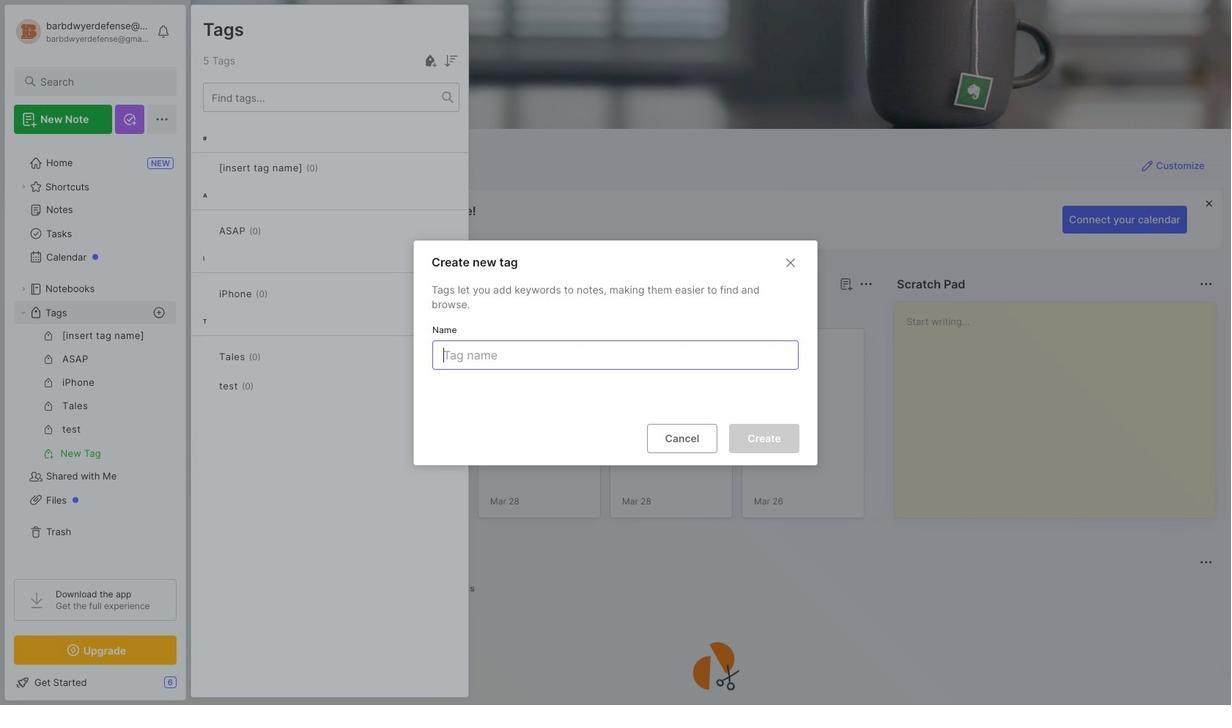 Task type: locate. For each thing, give the bounding box(es) containing it.
row group
[[191, 124, 468, 421], [214, 328, 1231, 528]]

group
[[14, 325, 176, 465]]

tree inside main element
[[5, 143, 185, 566]]

Find tags… text field
[[204, 88, 442, 107]]

tree
[[5, 143, 185, 566]]

None search field
[[40, 73, 163, 90]]

create new tag image
[[421, 52, 439, 70]]

Start writing… text field
[[907, 303, 1215, 506]]

tab list
[[217, 580, 1211, 598]]

none search field inside main element
[[40, 73, 163, 90]]

Tag name text field
[[442, 341, 792, 369]]

tab
[[217, 302, 260, 320], [217, 580, 273, 598], [440, 580, 481, 598]]



Task type: vqa. For each thing, say whether or not it's contained in the screenshot.
search field in the Main element
yes



Task type: describe. For each thing, give the bounding box(es) containing it.
Search text field
[[40, 75, 163, 89]]

expand notebooks image
[[19, 285, 28, 294]]

close image
[[782, 254, 800, 271]]

expand tags image
[[19, 309, 28, 317]]

main element
[[0, 0, 191, 706]]

group inside tree
[[14, 325, 176, 465]]



